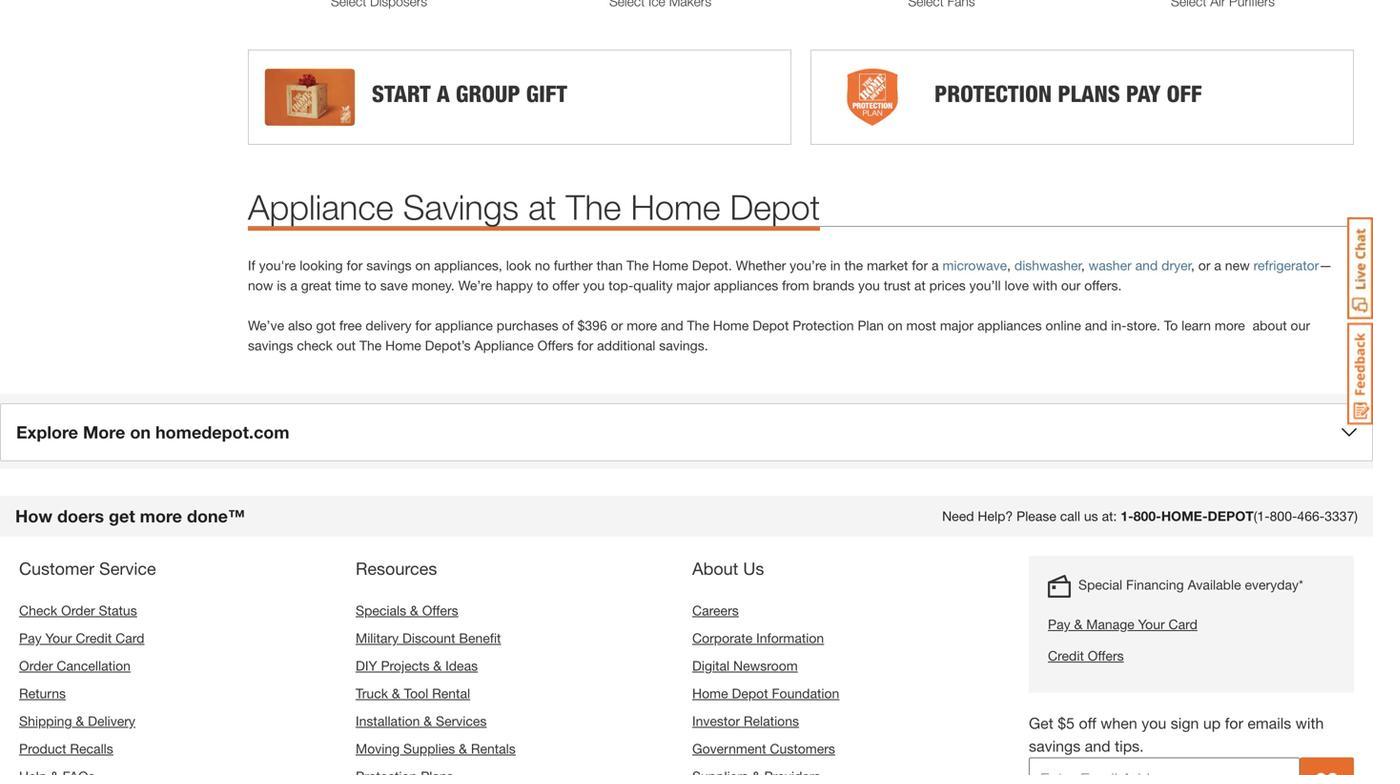 Task type: describe. For each thing, give the bounding box(es) containing it.
tool
[[404, 686, 428, 702]]

& for shipping & delivery
[[76, 713, 84, 729]]

$396
[[578, 318, 607, 333]]

home down digital
[[692, 686, 728, 702]]

rentals
[[471, 741, 516, 757]]

us
[[1084, 508, 1098, 524]]

is
[[277, 278, 287, 293]]

appliance
[[435, 318, 493, 333]]

available
[[1188, 577, 1241, 593]]

check order status
[[19, 603, 137, 619]]

major inside we've also got free delivery for appliance purchases of $396 or more and the home depot protection plan on most major appliances online and in-store. to learn more  about our savings check out the home depot's appliance offers for additional savings.
[[940, 318, 974, 333]]

savings.
[[659, 338, 708, 353]]

2 , from the left
[[1081, 258, 1085, 273]]

home up quality
[[653, 258, 688, 273]]

love
[[1005, 278, 1029, 293]]

pay for pay & manage your card
[[1048, 617, 1071, 632]]

1 vertical spatial offers
[[422, 603, 458, 619]]

our inside we've also got free delivery for appliance purchases of $396 or more and the home depot protection plan on most major appliances online and in-store. to learn more  about our savings check out the home depot's appliance offers for additional savings.
[[1291, 318, 1310, 333]]

free
[[339, 318, 362, 333]]

returns
[[19, 686, 66, 702]]

customer
[[19, 559, 94, 579]]

2 to from the left
[[537, 278, 549, 293]]

installation & services
[[356, 713, 487, 729]]

and left in- in the right of the page
[[1085, 318, 1108, 333]]

the right the out
[[359, 338, 382, 353]]

depot.
[[692, 258, 732, 273]]

also
[[288, 318, 312, 333]]

happy
[[496, 278, 533, 293]]

0 horizontal spatial card
[[116, 631, 144, 646]]

1 horizontal spatial on
[[415, 258, 430, 273]]

store.
[[1127, 318, 1160, 333]]

or inside we've also got free delivery for appliance purchases of $396 or more and the home depot protection plan on most major appliances online and in-store. to learn more  about our savings check out the home depot's appliance offers for additional savings.
[[611, 318, 623, 333]]

services
[[436, 713, 487, 729]]

rental
[[432, 686, 470, 702]]

for down $396
[[577, 338, 593, 353]]

1 , from the left
[[1007, 258, 1011, 273]]

you're
[[259, 258, 296, 273]]

relations
[[744, 713, 799, 729]]

3337)
[[1325, 508, 1358, 524]]

you inside the get $5 off when you sign up for emails with savings and tips.
[[1142, 714, 1167, 733]]

special financing available everyday*
[[1079, 577, 1304, 593]]

information
[[756, 631, 824, 646]]

for up the depot's
[[415, 318, 431, 333]]

dishwasher
[[1015, 258, 1081, 273]]

the home depot gift card image
[[248, 50, 792, 145]]

great
[[301, 278, 332, 293]]

delivery
[[366, 318, 412, 333]]

customers
[[770, 741, 835, 757]]

returns link
[[19, 686, 66, 702]]

digital newsroom
[[692, 658, 798, 674]]

military discount benefit
[[356, 631, 501, 646]]

tips.
[[1115, 737, 1144, 755]]

us
[[743, 559, 764, 579]]

0 horizontal spatial more
[[140, 506, 182, 527]]

you're
[[790, 258, 827, 273]]

need help? please call us at: 1-800-home-depot (1-800-466-3337)
[[942, 508, 1358, 524]]

explore
[[16, 422, 78, 443]]

credit offers link
[[1048, 646, 1304, 666]]

the up quality
[[627, 258, 649, 273]]

trust
[[884, 278, 911, 293]]

need
[[942, 508, 974, 524]]

protection
[[793, 318, 854, 333]]

0 horizontal spatial your
[[45, 631, 72, 646]]

1 horizontal spatial your
[[1138, 617, 1165, 632]]

look
[[506, 258, 531, 273]]

explore more on homedepot.com button
[[0, 404, 1373, 462]]

pay your credit card link
[[19, 631, 144, 646]]

$5
[[1058, 714, 1075, 733]]

we've
[[248, 318, 284, 333]]

benefit
[[459, 631, 501, 646]]

& for truck & tool rental
[[392, 686, 400, 702]]

to
[[1164, 318, 1178, 333]]

homedepot.com
[[155, 422, 290, 443]]

— now is a great time to save money. we're happy to offer you top-quality major appliances from brands you trust at prices you'll love with our offers.
[[248, 258, 1333, 293]]

corporate information link
[[692, 631, 824, 646]]

2 vertical spatial offers
[[1088, 648, 1124, 664]]

truck
[[356, 686, 388, 702]]

a inside — now is a great time to save money. we're happy to offer you top-quality major appliances from brands you trust at prices you'll love with our offers.
[[290, 278, 297, 293]]

2 horizontal spatial a
[[1214, 258, 1222, 273]]

dryer
[[1162, 258, 1191, 273]]

refrigerator
[[1254, 258, 1319, 273]]

1 to from the left
[[365, 278, 377, 293]]

diy projects & ideas link
[[356, 658, 478, 674]]

the up savings.
[[687, 318, 709, 333]]

investor relations
[[692, 713, 799, 729]]

additional
[[597, 338, 656, 353]]

& for pay & manage your card
[[1074, 617, 1083, 632]]

quality
[[633, 278, 673, 293]]

1 horizontal spatial a
[[932, 258, 939, 273]]

brands
[[813, 278, 855, 293]]

for up time
[[347, 258, 363, 273]]

depot inside we've also got free delivery for appliance purchases of $396 or more and the home depot protection plan on most major appliances online and in-store. to learn more  about our savings check out the home depot's appliance offers for additional savings.
[[753, 318, 789, 333]]

1 horizontal spatial savings
[[366, 258, 412, 273]]

credit inside credit offers link
[[1048, 648, 1084, 664]]

2 800- from the left
[[1270, 508, 1297, 524]]

0 horizontal spatial at
[[528, 187, 556, 227]]

diy
[[356, 658, 377, 674]]

government customers link
[[692, 741, 835, 757]]

feedback link image
[[1348, 322, 1373, 425]]

0 vertical spatial credit
[[76, 631, 112, 646]]

0 horizontal spatial order
[[19, 658, 53, 674]]

specials & offers
[[356, 603, 458, 619]]

financing
[[1126, 577, 1184, 593]]

careers link
[[692, 603, 739, 619]]

if
[[248, 258, 255, 273]]

ideas
[[445, 658, 478, 674]]

the home depot protection plan pays off image
[[811, 50, 1354, 145]]

shipping & delivery link
[[19, 713, 135, 729]]

further
[[554, 258, 593, 273]]

manage
[[1086, 617, 1135, 632]]

new
[[1225, 258, 1250, 273]]

when
[[1101, 714, 1138, 733]]

0 vertical spatial depot
[[730, 187, 820, 227]]

live chat image
[[1348, 217, 1373, 319]]

3 , from the left
[[1191, 258, 1195, 273]]

for inside the get $5 off when you sign up for emails with savings and tips.
[[1225, 714, 1244, 733]]

explore more on homedepot.com
[[16, 422, 290, 443]]

the up than
[[566, 187, 621, 227]]

the
[[844, 258, 863, 273]]

careers
[[692, 603, 739, 619]]

projects
[[381, 658, 430, 674]]

1 horizontal spatial order
[[61, 603, 95, 619]]

home depot foundation
[[692, 686, 840, 702]]

on inside we've also got free delivery for appliance purchases of $396 or more and the home depot protection plan on most major appliances online and in-store. to learn more  about our savings check out the home depot's appliance offers for additional savings.
[[888, 318, 903, 333]]

you'll
[[970, 278, 1001, 293]]

Enter Email Address text field
[[1029, 758, 1300, 775]]



Task type: locate. For each thing, give the bounding box(es) containing it.
whether
[[736, 258, 786, 273]]

offers inside we've also got free delivery for appliance purchases of $396 or more and the home depot protection plan on most major appliances online and in-store. to learn more  about our savings check out the home depot's appliance offers for additional savings.
[[538, 338, 574, 353]]

1 800- from the left
[[1134, 508, 1161, 524]]

for right market in the top of the page
[[912, 258, 928, 273]]

2 vertical spatial depot
[[732, 686, 768, 702]]

to right time
[[365, 278, 377, 293]]

pay & manage your card link
[[1048, 615, 1304, 635]]

0 horizontal spatial appliance
[[248, 187, 394, 227]]

a right is on the top left of page
[[290, 278, 297, 293]]

status
[[99, 603, 137, 619]]

savings inside the get $5 off when you sign up for emails with savings and tips.
[[1029, 737, 1081, 755]]

1 horizontal spatial you
[[858, 278, 880, 293]]

& for installation & services
[[424, 713, 432, 729]]

card up credit offers link
[[1169, 617, 1198, 632]]

0 vertical spatial or
[[1199, 258, 1211, 273]]

we've also got free delivery for appliance purchases of $396 or more and the home depot protection plan on most major appliances online and in-store. to learn more  about our savings check out the home depot's appliance offers for additional savings.
[[248, 318, 1310, 353]]

and down "off"
[[1085, 737, 1111, 755]]

0 vertical spatial offers
[[538, 338, 574, 353]]

1 horizontal spatial more
[[627, 318, 657, 333]]

1 horizontal spatial credit
[[1048, 648, 1084, 664]]

800- right at:
[[1134, 508, 1161, 524]]

microwave link
[[943, 258, 1007, 273]]

offer
[[552, 278, 579, 293]]

offers down manage
[[1088, 648, 1124, 664]]

2 horizontal spatial ,
[[1191, 258, 1195, 273]]

and left dryer
[[1135, 258, 1158, 273]]

moving
[[356, 741, 400, 757]]

1 horizontal spatial appliances
[[977, 318, 1042, 333]]

0 horizontal spatial or
[[611, 318, 623, 333]]

0 vertical spatial at
[[528, 187, 556, 227]]

0 horizontal spatial appliances
[[714, 278, 778, 293]]

depot
[[1208, 508, 1254, 524]]

newsroom
[[733, 658, 798, 674]]

,
[[1007, 258, 1011, 273], [1081, 258, 1085, 273], [1191, 258, 1195, 273]]

credit up cancellation
[[76, 631, 112, 646]]

your up order cancellation 'link'
[[45, 631, 72, 646]]

check
[[19, 603, 57, 619]]

on up money.
[[415, 258, 430, 273]]

check order status link
[[19, 603, 137, 619]]

0 vertical spatial order
[[61, 603, 95, 619]]

pay & manage your card
[[1048, 617, 1198, 632]]

& up military discount benefit link
[[410, 603, 419, 619]]

savings down 'we've'
[[248, 338, 293, 353]]

get
[[109, 506, 135, 527]]

purchases
[[497, 318, 559, 333]]

1 horizontal spatial at
[[914, 278, 926, 293]]

1 horizontal spatial offers
[[538, 338, 574, 353]]

& left ideas
[[433, 658, 442, 674]]

customer service
[[19, 559, 156, 579]]

of
[[562, 318, 574, 333]]

0 horizontal spatial to
[[365, 278, 377, 293]]

you down than
[[583, 278, 605, 293]]

0 horizontal spatial ,
[[1007, 258, 1011, 273]]

& down services
[[459, 741, 467, 757]]

credit
[[76, 631, 112, 646], [1048, 648, 1084, 664]]

2 horizontal spatial on
[[888, 318, 903, 333]]

now
[[248, 278, 273, 293]]

save
[[380, 278, 408, 293]]

at right the trust
[[914, 278, 926, 293]]

pay inside "pay & manage your card" link
[[1048, 617, 1071, 632]]

800- right depot
[[1270, 508, 1297, 524]]

the
[[566, 187, 621, 227], [627, 258, 649, 273], [687, 318, 709, 333], [359, 338, 382, 353]]

appliances inside — now is a great time to save money. we're happy to offer you top-quality major appliances from brands you trust at prices you'll love with our offers.
[[714, 278, 778, 293]]

more right the get
[[140, 506, 182, 527]]

our down refrigerator
[[1291, 318, 1310, 333]]

0 horizontal spatial a
[[290, 278, 297, 293]]

for right up
[[1225, 714, 1244, 733]]

card down status
[[116, 631, 144, 646]]

on inside dropdown button
[[130, 422, 151, 443]]

emails
[[1248, 714, 1292, 733]]

investor
[[692, 713, 740, 729]]

card
[[1169, 617, 1198, 632], [116, 631, 144, 646]]

washer
[[1089, 258, 1132, 273]]

digital newsroom link
[[692, 658, 798, 674]]

doers
[[57, 506, 104, 527]]

with
[[1033, 278, 1058, 293], [1296, 714, 1324, 733]]

corporate
[[692, 631, 753, 646]]

0 vertical spatial major
[[677, 278, 710, 293]]

dishwasher link
[[1015, 258, 1081, 273]]

1 vertical spatial credit
[[1048, 648, 1084, 664]]

about us
[[692, 559, 764, 579]]

sign
[[1171, 714, 1199, 733]]

appliances,
[[434, 258, 502, 273]]

your
[[1138, 617, 1165, 632], [45, 631, 72, 646]]

discount
[[402, 631, 455, 646]]

1 vertical spatial appliance
[[474, 338, 534, 353]]

appliances
[[714, 278, 778, 293], [977, 318, 1042, 333]]

1 vertical spatial on
[[888, 318, 903, 333]]

credit offers
[[1048, 648, 1124, 664]]

appliances inside we've also got free delivery for appliance purchases of $396 or more and the home depot protection plan on most major appliances online and in-store. to learn more  about our savings check out the home depot's appliance offers for additional savings.
[[977, 318, 1042, 333]]

and
[[1135, 258, 1158, 273], [661, 318, 683, 333], [1085, 318, 1108, 333], [1085, 737, 1111, 755]]

, up love
[[1007, 258, 1011, 273]]

a
[[932, 258, 939, 273], [1214, 258, 1222, 273], [290, 278, 297, 293]]

no
[[535, 258, 550, 273]]

0 vertical spatial on
[[415, 258, 430, 273]]

more
[[83, 422, 125, 443]]

1 vertical spatial at
[[914, 278, 926, 293]]

order cancellation link
[[19, 658, 131, 674]]

2 horizontal spatial offers
[[1088, 648, 1124, 664]]

1 vertical spatial our
[[1291, 318, 1310, 333]]

& up supplies
[[424, 713, 432, 729]]

offers up discount
[[422, 603, 458, 619]]

2 vertical spatial on
[[130, 422, 151, 443]]

major down the "depot."
[[677, 278, 710, 293]]

everyday*
[[1245, 577, 1304, 593]]

depot up if you're looking for savings on appliances, look no further than the home depot. whether you're in the market for a microwave , dishwasher , washer and dryer , or a new refrigerator
[[730, 187, 820, 227]]

, left washer
[[1081, 258, 1085, 273]]

more right learn
[[1215, 318, 1245, 333]]

pay down check
[[19, 631, 42, 646]]

0 horizontal spatial offers
[[422, 603, 458, 619]]

savings down $5
[[1029, 737, 1081, 755]]

1 horizontal spatial with
[[1296, 714, 1324, 733]]

on
[[415, 258, 430, 273], [888, 318, 903, 333], [130, 422, 151, 443]]

depot up investor relations in the right of the page
[[732, 686, 768, 702]]

& left manage
[[1074, 617, 1083, 632]]

466-
[[1297, 508, 1325, 524]]

pay for pay your credit card
[[19, 631, 42, 646]]

appliance up the 'looking'
[[248, 187, 394, 227]]

1 vertical spatial appliances
[[977, 318, 1042, 333]]

1 horizontal spatial our
[[1291, 318, 1310, 333]]

0 horizontal spatial pay
[[19, 631, 42, 646]]

on right more
[[130, 422, 151, 443]]

or up additional
[[611, 318, 623, 333]]

1 horizontal spatial ,
[[1081, 258, 1085, 273]]

home down delivery
[[385, 338, 421, 353]]

appliances down whether
[[714, 278, 778, 293]]

check
[[297, 338, 333, 353]]

1 vertical spatial with
[[1296, 714, 1324, 733]]

1 vertical spatial major
[[940, 318, 974, 333]]

we're
[[458, 278, 492, 293]]

2 horizontal spatial you
[[1142, 714, 1167, 733]]

help?
[[978, 508, 1013, 524]]

order up pay your credit card on the bottom left of the page
[[61, 603, 95, 619]]

washer and dryer link
[[1089, 258, 1191, 273]]

home down the "depot."
[[713, 318, 749, 333]]

off
[[1079, 714, 1097, 733]]

appliance inside we've also got free delivery for appliance purchases of $396 or more and the home depot protection plan on most major appliances online and in-store. to learn more  about our savings check out the home depot's appliance offers for additional savings.
[[474, 338, 534, 353]]

prices
[[930, 278, 966, 293]]

credit down the 'pay & manage your card'
[[1048, 648, 1084, 664]]

0 vertical spatial with
[[1033, 278, 1058, 293]]

specials & offers link
[[356, 603, 458, 619]]

(1-
[[1254, 508, 1270, 524]]

0 horizontal spatial major
[[677, 278, 710, 293]]

with right emails
[[1296, 714, 1324, 733]]

on right plan in the top of the page
[[888, 318, 903, 333]]

home
[[631, 187, 721, 227], [653, 258, 688, 273], [713, 318, 749, 333], [385, 338, 421, 353], [692, 686, 728, 702]]

1 horizontal spatial 800-
[[1270, 508, 1297, 524]]

1 vertical spatial order
[[19, 658, 53, 674]]

2 vertical spatial savings
[[1029, 737, 1081, 755]]

home-
[[1161, 508, 1208, 524]]

resources
[[356, 559, 437, 579]]

depot down from
[[753, 318, 789, 333]]

and up savings.
[[661, 318, 683, 333]]

military discount benefit link
[[356, 631, 501, 646]]

0 horizontal spatial on
[[130, 422, 151, 443]]

your down financing
[[1138, 617, 1165, 632]]

recalls
[[70, 741, 113, 757]]

more up additional
[[627, 318, 657, 333]]

how doers get more done™
[[15, 506, 245, 527]]

1 vertical spatial savings
[[248, 338, 293, 353]]

you left sign
[[1142, 714, 1167, 733]]

with inside the get $5 off when you sign up for emails with savings and tips.
[[1296, 714, 1324, 733]]

get
[[1029, 714, 1054, 733]]

1 horizontal spatial or
[[1199, 258, 1211, 273]]

to down no
[[537, 278, 549, 293]]

our
[[1061, 278, 1081, 293], [1291, 318, 1310, 333]]

more
[[627, 318, 657, 333], [1215, 318, 1245, 333], [140, 506, 182, 527]]

1 horizontal spatial to
[[537, 278, 549, 293]]

learn
[[1182, 318, 1211, 333]]

installation
[[356, 713, 420, 729]]

0 vertical spatial our
[[1061, 278, 1081, 293]]

800-
[[1134, 508, 1161, 524], [1270, 508, 1297, 524]]

2 horizontal spatial more
[[1215, 318, 1245, 333]]

if you're looking for savings on appliances, look no further than the home depot. whether you're in the market for a microwave , dishwasher , washer and dryer , or a new refrigerator
[[248, 258, 1319, 273]]

military
[[356, 631, 399, 646]]

and inside the get $5 off when you sign up for emails with savings and tips.
[[1085, 737, 1111, 755]]

diy projects & ideas
[[356, 658, 478, 674]]

a up prices
[[932, 258, 939, 273]]

at up no
[[528, 187, 556, 227]]

government customers
[[692, 741, 835, 757]]

savings inside we've also got free delivery for appliance purchases of $396 or more and the home depot protection plan on most major appliances online and in-store. to learn more  about our savings check out the home depot's appliance offers for additional savings.
[[248, 338, 293, 353]]

1 vertical spatial depot
[[753, 318, 789, 333]]

with inside — now is a great time to save money. we're happy to offer you top-quality major appliances from brands you trust at prices you'll love with our offers.
[[1033, 278, 1058, 293]]

, left new
[[1191, 258, 1195, 273]]

offers down of
[[538, 338, 574, 353]]

1 horizontal spatial pay
[[1048, 617, 1071, 632]]

for
[[347, 258, 363, 273], [912, 258, 928, 273], [415, 318, 431, 333], [577, 338, 593, 353], [1225, 714, 1244, 733]]

pay
[[1048, 617, 1071, 632], [19, 631, 42, 646]]

& for specials & offers
[[410, 603, 419, 619]]

a left new
[[1214, 258, 1222, 273]]

major inside — now is a great time to save money. we're happy to offer you top-quality major appliances from brands you trust at prices you'll love with our offers.
[[677, 278, 710, 293]]

savings
[[403, 187, 519, 227]]

pay your credit card
[[19, 631, 144, 646]]

order up returns
[[19, 658, 53, 674]]

0 horizontal spatial 800-
[[1134, 508, 1161, 524]]

top-
[[608, 278, 633, 293]]

supplies
[[403, 741, 455, 757]]

0 horizontal spatial you
[[583, 278, 605, 293]]

our down dishwasher link
[[1061, 278, 1081, 293]]

0 horizontal spatial our
[[1061, 278, 1081, 293]]

& left tool
[[392, 686, 400, 702]]

1 vertical spatial or
[[611, 318, 623, 333]]

our inside — now is a great time to save money. we're happy to offer you top-quality major appliances from brands you trust at prices you'll love with our offers.
[[1061, 278, 1081, 293]]

delivery
[[88, 713, 135, 729]]

0 vertical spatial savings
[[366, 258, 412, 273]]

you down "the"
[[858, 278, 880, 293]]

or right dryer
[[1199, 258, 1211, 273]]

1 horizontal spatial major
[[940, 318, 974, 333]]

2 horizontal spatial savings
[[1029, 737, 1081, 755]]

product
[[19, 741, 66, 757]]

appliances down love
[[977, 318, 1042, 333]]

appliance down purchases
[[474, 338, 534, 353]]

0 horizontal spatial with
[[1033, 278, 1058, 293]]

home up the "depot."
[[631, 187, 721, 227]]

0 horizontal spatial credit
[[76, 631, 112, 646]]

specials
[[356, 603, 406, 619]]

pay up credit offers
[[1048, 617, 1071, 632]]

0 horizontal spatial savings
[[248, 338, 293, 353]]

shipping & delivery
[[19, 713, 135, 729]]

1 horizontal spatial card
[[1169, 617, 1198, 632]]

0 vertical spatial appliance
[[248, 187, 394, 227]]

savings up save
[[366, 258, 412, 273]]

got
[[316, 318, 336, 333]]

0 vertical spatial appliances
[[714, 278, 778, 293]]

at inside — now is a great time to save money. we're happy to offer you top-quality major appliances from brands you trust at prices you'll love with our offers.
[[914, 278, 926, 293]]

with down dishwasher link
[[1033, 278, 1058, 293]]

major right the most
[[940, 318, 974, 333]]

plan
[[858, 318, 884, 333]]

1 horizontal spatial appliance
[[474, 338, 534, 353]]

& up recalls
[[76, 713, 84, 729]]



Task type: vqa. For each thing, say whether or not it's contained in the screenshot.


